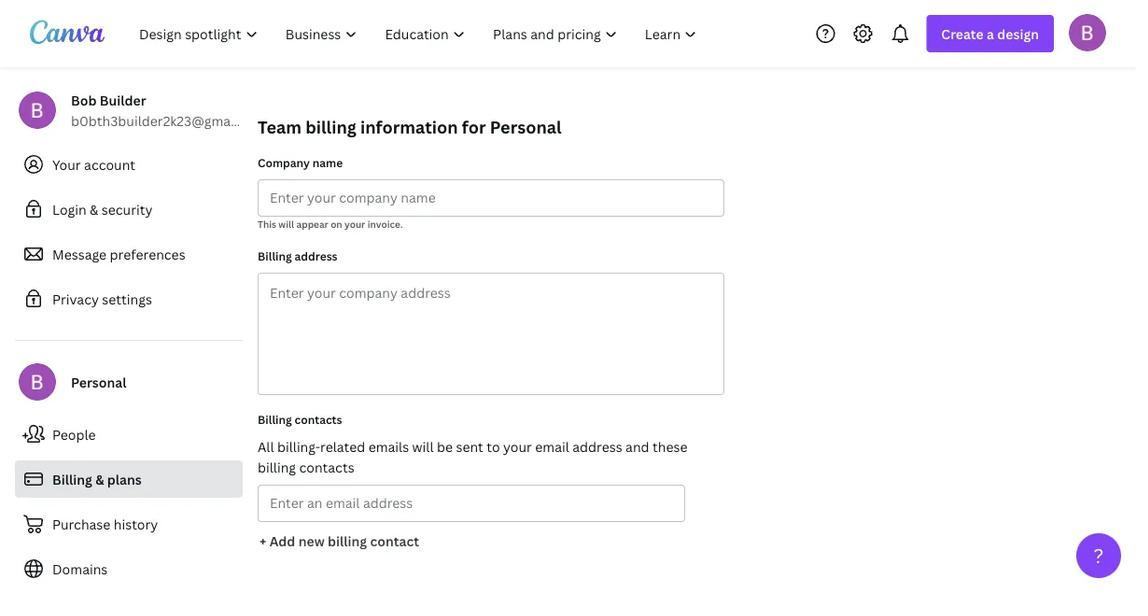 Task type: describe. For each thing, give the bounding box(es) containing it.
account
[[84, 156, 135, 173]]

message preferences
[[52, 245, 186, 263]]

& for billing
[[95, 470, 104, 488]]

billing inside button
[[328, 532, 367, 550]]

purchase
[[52, 515, 111, 533]]

billing contacts
[[258, 412, 342, 427]]

your inside all billing-related emails will be sent to your email address and these billing contacts
[[504, 438, 532, 455]]

this
[[258, 218, 277, 230]]

bob builder b0bth3builder2k23@gmail.com
[[71, 91, 269, 129]]

billing for billing & plans
[[52, 470, 92, 488]]

your account
[[52, 156, 135, 173]]

? button
[[1077, 533, 1122, 578]]

privacy settings
[[52, 290, 152, 308]]

purchase history
[[52, 515, 158, 533]]

team billing information for personal
[[258, 115, 562, 138]]

be
[[437, 438, 453, 455]]

0 horizontal spatial your
[[345, 218, 366, 230]]

privacy settings link
[[15, 280, 243, 318]]

billing & plans
[[52, 470, 142, 488]]

team
[[258, 115, 302, 138]]

people
[[52, 426, 96, 443]]

0 horizontal spatial will
[[279, 218, 294, 230]]

this will appear on your invoice.
[[258, 218, 403, 230]]

login
[[52, 200, 87, 218]]

+
[[260, 532, 267, 550]]

security
[[102, 200, 153, 218]]

message
[[52, 245, 107, 263]]

0 vertical spatial contacts
[[295, 412, 342, 427]]

plans
[[107, 470, 142, 488]]

add
[[270, 532, 296, 550]]

domains link
[[15, 550, 243, 588]]

on
[[331, 218, 343, 230]]

0 vertical spatial billing
[[306, 115, 357, 138]]

name
[[313, 155, 343, 170]]

settings
[[102, 290, 152, 308]]

will inside all billing-related emails will be sent to your email address and these billing contacts
[[413, 438, 434, 455]]

create a design button
[[927, 15, 1055, 52]]

emails
[[369, 438, 409, 455]]

people link
[[15, 416, 243, 453]]

preferences
[[110, 245, 186, 263]]

contacts inside all billing-related emails will be sent to your email address and these billing contacts
[[299, 458, 355, 476]]

?
[[1094, 542, 1105, 569]]

create a design
[[942, 25, 1040, 43]]



Task type: vqa. For each thing, say whether or not it's contained in the screenshot.
For you button
no



Task type: locate. For each thing, give the bounding box(es) containing it.
builder
[[100, 91, 146, 109]]

1 horizontal spatial will
[[413, 438, 434, 455]]

0 vertical spatial billing
[[258, 248, 292, 263]]

+ add new billing contact button
[[258, 522, 421, 560]]

company
[[258, 155, 310, 170]]

privacy
[[52, 290, 99, 308]]

billing up name
[[306, 115, 357, 138]]

billing inside billing & plans link
[[52, 470, 92, 488]]

personal
[[490, 115, 562, 138], [71, 373, 127, 391]]

appear
[[297, 218, 329, 230]]

to
[[487, 438, 500, 455]]

billing down this
[[258, 248, 292, 263]]

& right login
[[90, 200, 98, 218]]

2 vertical spatial billing
[[52, 470, 92, 488]]

will right this
[[279, 218, 294, 230]]

company name
[[258, 155, 343, 170]]

1 vertical spatial &
[[95, 470, 104, 488]]

billing
[[258, 248, 292, 263], [258, 412, 292, 427], [52, 470, 92, 488]]

billing down people
[[52, 470, 92, 488]]

Enter your company address text field
[[259, 274, 724, 394]]

sent
[[456, 438, 484, 455]]

contact
[[370, 532, 419, 550]]

new
[[299, 532, 325, 550]]

all
[[258, 438, 274, 455]]

billing for billing address
[[258, 248, 292, 263]]

1 horizontal spatial your
[[504, 438, 532, 455]]

contacts
[[295, 412, 342, 427], [299, 458, 355, 476]]

billing
[[306, 115, 357, 138], [258, 458, 296, 476], [328, 532, 367, 550]]

billing up all in the bottom left of the page
[[258, 412, 292, 427]]

billing down all in the bottom left of the page
[[258, 458, 296, 476]]

address down the appear
[[295, 248, 338, 263]]

b0bth3builder2k23@gmail.com
[[71, 112, 269, 129]]

billing address
[[258, 248, 338, 263]]

0 vertical spatial &
[[90, 200, 98, 218]]

1 vertical spatial address
[[573, 438, 623, 455]]

for
[[462, 115, 486, 138]]

billing right new
[[328, 532, 367, 550]]

1 vertical spatial billing
[[258, 412, 292, 427]]

0 vertical spatial address
[[295, 248, 338, 263]]

purchase history link
[[15, 505, 243, 543]]

billing for billing contacts
[[258, 412, 292, 427]]

login & security link
[[15, 191, 243, 228]]

0 vertical spatial your
[[345, 218, 366, 230]]

your
[[52, 156, 81, 173]]

will left the 'be'
[[413, 438, 434, 455]]

billing & plans link
[[15, 461, 243, 498]]

bob
[[71, 91, 97, 109]]

& for login
[[90, 200, 98, 218]]

email
[[536, 438, 570, 455]]

create
[[942, 25, 984, 43]]

bob builder image
[[1070, 14, 1107, 51]]

and
[[626, 438, 650, 455]]

1 vertical spatial will
[[413, 438, 434, 455]]

Enter an email address text field
[[270, 486, 674, 521]]

0 horizontal spatial address
[[295, 248, 338, 263]]

address left "and"
[[573, 438, 623, 455]]

+ add new billing contact
[[260, 532, 419, 550]]

1 vertical spatial personal
[[71, 373, 127, 391]]

1 horizontal spatial personal
[[490, 115, 562, 138]]

domains
[[52, 560, 108, 578]]

0 horizontal spatial personal
[[71, 373, 127, 391]]

0 vertical spatial personal
[[490, 115, 562, 138]]

message preferences link
[[15, 235, 243, 273]]

your
[[345, 218, 366, 230], [504, 438, 532, 455]]

invoice.
[[368, 218, 403, 230]]

& left plans on the left bottom
[[95, 470, 104, 488]]

address
[[295, 248, 338, 263], [573, 438, 623, 455]]

personal right for
[[490, 115, 562, 138]]

billing inside all billing-related emails will be sent to your email address and these billing contacts
[[258, 458, 296, 476]]

1 horizontal spatial address
[[573, 438, 623, 455]]

your right on
[[345, 218, 366, 230]]

login & security
[[52, 200, 153, 218]]

1 vertical spatial billing
[[258, 458, 296, 476]]

related
[[320, 438, 365, 455]]

1 vertical spatial contacts
[[299, 458, 355, 476]]

will
[[279, 218, 294, 230], [413, 438, 434, 455]]

top level navigation element
[[127, 15, 713, 52]]

contacts down related
[[299, 458, 355, 476]]

history
[[114, 515, 158, 533]]

these
[[653, 438, 688, 455]]

address inside all billing-related emails will be sent to your email address and these billing contacts
[[573, 438, 623, 455]]

personal up people
[[71, 373, 127, 391]]

contacts up billing-
[[295, 412, 342, 427]]

1 vertical spatial your
[[504, 438, 532, 455]]

billing-
[[277, 438, 320, 455]]

a
[[987, 25, 995, 43]]

information
[[361, 115, 458, 138]]

all billing-related emails will be sent to your email address and these billing contacts
[[258, 438, 688, 476]]

&
[[90, 200, 98, 218], [95, 470, 104, 488]]

your account link
[[15, 146, 243, 183]]

Enter your company name text field
[[270, 180, 713, 216]]

0 vertical spatial will
[[279, 218, 294, 230]]

2 vertical spatial billing
[[328, 532, 367, 550]]

your right "to" on the left bottom
[[504, 438, 532, 455]]

design
[[998, 25, 1040, 43]]



